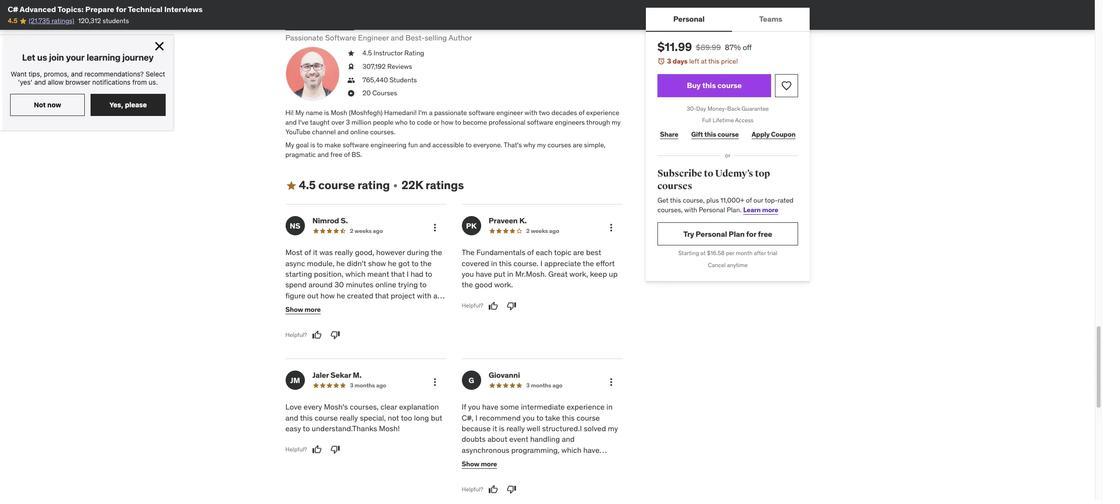 Task type: describe. For each thing, give the bounding box(es) containing it.
gift
[[691, 130, 703, 139]]

20 courses
[[362, 89, 397, 97]]

to right trying
[[420, 280, 427, 290]]

plus
[[706, 196, 719, 205]]

for up students
[[116, 4, 126, 14]]

people
[[373, 118, 394, 127]]

the left good
[[462, 280, 473, 290]]

thanks mosh!
[[352, 424, 400, 433]]

to inside love every mosh's courses, clear explanation and this course really special, not too long but easy to understand.
[[303, 424, 310, 433]]

is inside if you have some intermediate experience in c#, i recommend you to take this course because it is really well structured.
[[499, 424, 505, 433]]

1 horizontal spatial is
[[324, 109, 329, 117]]

i solved my doubts about event handling and asynchronous programming, which have always been a bit obscure topics for me.
[[462, 424, 618, 466]]

1 vertical spatial it
[[439, 302, 443, 311]]

helpful? for mark review by giovanni as helpful icon
[[462, 486, 483, 493]]

covered
[[462, 258, 489, 268]]

courses.
[[370, 127, 395, 136]]

pragmatic
[[285, 150, 316, 159]]

course inside "link"
[[717, 130, 739, 139]]

4.5 for 4.5 course rating
[[299, 178, 316, 193]]

i inside the fundamentals of each topic are best covered in this course. i appreciate the effort you have put in mr.mosh. great work, keep up the good work.
[[540, 258, 543, 268]]

3 months ago for jaler sekar m.
[[350, 382, 386, 389]]

he up install
[[337, 291, 345, 300]]

my
[[285, 141, 294, 149]]

and inside love every mosh's courses, clear explanation and this course really special, not too long but easy to understand.
[[285, 413, 298, 423]]

c# advanced topics: prepare for technical interviews
[[8, 4, 203, 14]]

show
[[368, 258, 386, 268]]

mark review by jaler sekar m. as unhelpful image
[[330, 445, 340, 455]]

async
[[285, 258, 305, 268]]

position,
[[314, 269, 343, 279]]

per
[[726, 250, 734, 257]]

of right most at left
[[304, 248, 311, 257]]

this down $89.99
[[708, 57, 719, 66]]

our
[[753, 196, 763, 205]]

a inside "most of it was really good, however during the async module, he didn't show he got to the starting position, which meant that i had to spend around 30 minutes online trying to figure out how he created that project with a gui (i had to install another section of vs for it to work)"
[[433, 291, 437, 300]]

over
[[331, 118, 344, 127]]

mark review by jaler sekar m. as helpful image
[[312, 445, 322, 455]]

to down "passionate"
[[455, 118, 461, 127]]

gift this course link
[[688, 125, 741, 144]]

been
[[486, 456, 504, 466]]

1 vertical spatial had
[[307, 302, 319, 311]]

additional actions for review by giovanni image
[[605, 377, 617, 388]]

try personal plan for free link
[[657, 223, 798, 246]]

engineers
[[555, 118, 585, 127]]

take
[[545, 413, 560, 423]]

i inside if you have some intermediate experience in c#, i recommend you to take this course because it is really well structured.
[[475, 413, 478, 423]]

show more for g
[[462, 460, 497, 469]]

starting at $16.58 per month after trial cancel anytime
[[678, 250, 777, 269]]

most
[[285, 248, 303, 257]]

engineering
[[371, 141, 406, 149]]

tab list containing personal
[[646, 8, 809, 32]]

praveen k.
[[489, 216, 527, 226]]

helpful? for the mark review by praveen k. as helpful image
[[462, 302, 483, 309]]

share
[[660, 130, 678, 139]]

really inside "most of it was really good, however during the async module, he didn't show he got to the starting position, which meant that i had to spend around 30 minutes online trying to figure out how he created that project with a gui (i had to install another section of vs for it to work)"
[[335, 248, 353, 257]]

top-
[[765, 196, 777, 205]]

advanced
[[20, 4, 56, 14]]

have inside if you have some intermediate experience in c#, i recommend you to take this course because it is really well structured.
[[482, 402, 498, 412]]

courses inside the subscribe to udemy's top courses
[[657, 180, 692, 192]]

best
[[586, 248, 601, 257]]

asynchronous
[[462, 445, 509, 455]]

courses, inside love every mosh's courses, clear explanation and this course really special, not too long but easy to understand.
[[350, 402, 379, 412]]

personal inside "link"
[[695, 229, 727, 239]]

minutes
[[346, 280, 373, 290]]

alarm image
[[657, 57, 665, 65]]

experience inside hi! my name is mosh (moshfegh) hamedani! i'm a passionate software engineer with two decades of experience and i've taught over 3 million people who to code or how to become professional software engineers through my youtube channel and online courses. my goal is to make software engineering fun and accessible to everyone. that's why my courses are simple, pragmatic and free of bs.
[[586, 109, 619, 117]]

show more for ns
[[285, 305, 321, 314]]

of inside get this course, plus 11,000+ of our top-rated courses, with personal plan.
[[746, 196, 752, 205]]

students
[[103, 17, 129, 25]]

the right during
[[431, 248, 442, 257]]

this inside love every mosh's courses, clear explanation and this course really special, not too long but easy to understand.
[[300, 413, 313, 423]]

free inside try personal plan for free "link"
[[758, 229, 772, 239]]

wishlist image
[[781, 80, 792, 91]]

helpful? for mark review by jaler sekar m. as helpful 'image'
[[285, 446, 307, 453]]

love
[[285, 402, 302, 412]]

of up engineers
[[579, 109, 585, 117]]

xsmall image
[[347, 49, 355, 58]]

$11.99 $89.99 87% off
[[657, 39, 752, 54]]

course inside if you have some intermediate experience in c#, i recommend you to take this course because it is really well structured.
[[577, 413, 600, 423]]

structured.
[[542, 424, 580, 433]]

2 vertical spatial you
[[523, 413, 535, 423]]

this inside "link"
[[704, 130, 716, 139]]

it inside if you have some intermediate experience in c#, i recommend you to take this course because it is really well structured.
[[493, 424, 497, 433]]

didn't
[[347, 258, 366, 268]]

2 horizontal spatial more
[[762, 206, 778, 214]]

was
[[319, 248, 333, 257]]

of left the bs.
[[344, 150, 350, 159]]

1 vertical spatial that
[[375, 291, 389, 300]]

with for two
[[525, 109, 537, 117]]

always
[[462, 456, 485, 466]]

to right "who"
[[409, 118, 415, 127]]

after
[[754, 250, 766, 257]]

to inside if you have some intermediate experience in c#, i recommend you to take this course because it is really well structured.
[[536, 413, 543, 423]]

the down "best"
[[583, 258, 594, 268]]

rating
[[357, 178, 390, 193]]

personal inside get this course, plus 11,000+ of our top-rated courses, with personal plan.
[[699, 206, 725, 214]]

you inside the fundamentals of each topic are best covered in this course. i appreciate the effort you have put in mr.mosh. great work, keep up the good work.
[[462, 269, 474, 279]]

show more button for ns
[[285, 300, 321, 319]]

doubts
[[462, 435, 486, 444]]

c#,
[[462, 413, 474, 423]]

to left install
[[321, 302, 328, 311]]

anytime
[[727, 262, 747, 269]]

passionate
[[285, 33, 323, 42]]

apply
[[751, 130, 769, 139]]

of inside the fundamentals of each topic are best covered in this course. i appreciate the effort you have put in mr.mosh. great work, keep up the good work.
[[527, 248, 534, 257]]

lifetime
[[712, 117, 734, 124]]

ago for s.
[[373, 227, 383, 235]]

for inside "most of it was really good, however during the async module, he didn't show he got to the starting position, which meant that i had to spend around 30 minutes online trying to figure out how he created that project with a gui (i had to install another section of vs for it to work)"
[[428, 302, 437, 311]]

0 horizontal spatial software
[[343, 141, 369, 149]]

1 vertical spatial my
[[537, 141, 546, 149]]

course up nimrod s.
[[318, 178, 355, 193]]

to down during
[[425, 269, 432, 279]]

the fundamentals of each topic are best covered in this course. i appreciate the effort you have put in mr.mosh. great work, keep up the good work.
[[462, 248, 618, 290]]

courses
[[372, 89, 397, 97]]

months for giovanni
[[531, 382, 551, 389]]

3 right 'alarm' image
[[667, 57, 671, 66]]

$16.58
[[707, 250, 724, 257]]

have inside i solved my doubts about event handling and asynchronous programming, which have always been a bit obscure topics for me.
[[583, 445, 600, 455]]

free inside hi! my name is mosh (moshfegh) hamedani! i'm a passionate software engineer with two decades of experience and i've taught over 3 million people who to code or how to become professional software engineers through my youtube channel and online courses. my goal is to make software engineering fun and accessible to everyone. that's why my courses are simple, pragmatic and free of bs.
[[330, 150, 342, 159]]

online inside hi! my name is mosh (moshfegh) hamedani! i'm a passionate software engineer with two decades of experience and i've taught over 3 million people who to code or how to become professional software engineers through my youtube channel and online courses. my goal is to make software engineering fun and accessible to everyone. that's why my courses are simple, pragmatic and free of bs.
[[350, 127, 369, 136]]

this inside the fundamentals of each topic are best covered in this course. i appreciate the effort you have put in mr.mosh. great work, keep up the good work.
[[499, 258, 512, 268]]

put
[[494, 269, 505, 279]]

trial
[[767, 250, 777, 257]]

1 vertical spatial or
[[725, 152, 730, 159]]

topic
[[554, 248, 571, 257]]

1 vertical spatial in
[[507, 269, 513, 279]]

course.
[[513, 258, 539, 268]]

mosh inside mosh hamedani passionate software engineer and best-selling author
[[285, 19, 309, 30]]

full
[[702, 117, 711, 124]]

4.5 for 4.5
[[8, 17, 17, 25]]

around
[[308, 280, 333, 290]]

to left make on the left top of the page
[[317, 141, 323, 149]]

hi! my
[[285, 109, 304, 117]]

courses inside hi! my name is mosh (moshfegh) hamedani! i'm a passionate software engineer with two decades of experience and i've taught over 3 million people who to code or how to become professional software engineers through my youtube channel and online courses. my goal is to make software engineering fun and accessible to everyone. that's why my courses are simple, pragmatic and free of bs.
[[548, 141, 571, 149]]

a inside hi! my name is mosh (moshfegh) hamedani! i'm a passionate software engineer with two decades of experience and i've taught over 3 million people who to code or how to become professional software engineers through my youtube channel and online courses. my goal is to make software engineering fun and accessible to everyone. that's why my courses are simple, pragmatic and free of bs.
[[429, 109, 433, 117]]

which inside i solved my doubts about event handling and asynchronous programming, which have always been a bit obscure topics for me.
[[561, 445, 581, 455]]

30-day money-back guarantee full lifetime access
[[687, 105, 769, 124]]

1 vertical spatial you
[[468, 402, 480, 412]]

personal inside button
[[673, 14, 704, 24]]

really inside if you have some intermediate experience in c#, i recommend you to take this course because it is really well structured.
[[506, 424, 525, 433]]

additional actions for review by jaler sekar m. image
[[429, 377, 440, 388]]

trying
[[398, 280, 418, 290]]

22k ratings
[[401, 178, 464, 193]]

120,312
[[78, 17, 101, 25]]

ratings)
[[52, 17, 74, 25]]

xsmall image for 307,192 reviews
[[347, 62, 355, 72]]

at inside starting at $16.58 per month after trial cancel anytime
[[700, 250, 705, 257]]

special,
[[360, 413, 386, 423]]

handling
[[530, 435, 560, 444]]

decades
[[552, 109, 577, 117]]

who
[[395, 118, 408, 127]]

xsmall image left 22k
[[392, 182, 399, 190]]

0 vertical spatial my
[[612, 118, 621, 127]]

which inside "most of it was really good, however during the async module, he didn't show he got to the starting position, which meant that i had to spend around 30 minutes online trying to figure out how he created that project with a gui (i had to install another section of vs for it to work)"
[[345, 269, 365, 279]]

0 vertical spatial in
[[491, 258, 497, 268]]

for inside i solved my doubts about event handling and asynchronous programming, which have always been a bit obscure topics for me.
[[575, 456, 584, 466]]

s.
[[341, 216, 348, 226]]

0 vertical spatial at
[[701, 57, 707, 66]]

3 up intermediate
[[526, 382, 530, 389]]

this inside if you have some intermediate experience in c#, i recommend you to take this course because it is really well structured.
[[562, 413, 575, 423]]

and down make on the left top of the page
[[318, 150, 329, 159]]

3 down m.
[[350, 382, 353, 389]]

mark review by giovanni as helpful image
[[488, 485, 498, 495]]

he left didn't
[[336, 258, 345, 268]]

name
[[306, 109, 323, 117]]

however
[[376, 248, 405, 257]]

0 horizontal spatial is
[[310, 141, 315, 149]]

xsmall image for 765,440 students
[[347, 75, 355, 85]]

course,
[[683, 196, 704, 205]]

jm
[[290, 375, 300, 385]]

taught
[[310, 118, 330, 127]]

ago for sekar
[[376, 382, 386, 389]]

passionate
[[434, 109, 467, 117]]

course inside love every mosh's courses, clear explanation and this course really special, not too long but easy to understand.
[[315, 413, 338, 423]]

engineer
[[358, 33, 389, 42]]

mosh inside hi! my name is mosh (moshfegh) hamedani! i'm a passionate software engineer with two decades of experience and i've taught over 3 million people who to code or how to become professional software engineers through my youtube channel and online courses. my goal is to make software engineering fun and accessible to everyone. that's why my courses are simple, pragmatic and free of bs.
[[331, 109, 347, 117]]

2 for praveen k.
[[526, 227, 530, 235]]

to right the got
[[412, 258, 419, 268]]

this inside get this course, plus 11,000+ of our top-rated courses, with personal plan.
[[670, 196, 681, 205]]

learn more link
[[743, 206, 778, 214]]

good
[[475, 280, 492, 290]]

become
[[463, 118, 487, 127]]

back
[[727, 105, 740, 112]]

k.
[[519, 216, 527, 226]]

great
[[548, 269, 568, 279]]



Task type: vqa. For each thing, say whether or not it's contained in the screenshot.
WEEKS corresponding to Praveen K.
yes



Task type: locate. For each thing, give the bounding box(es) containing it.
buy this course button
[[657, 74, 771, 97]]

0 vertical spatial free
[[330, 150, 342, 159]]

my right the through in the top of the page
[[612, 118, 621, 127]]

0 horizontal spatial it
[[313, 248, 318, 257]]

mark review by nimrod s. as helpful image
[[312, 331, 322, 340]]

0 horizontal spatial show more button
[[285, 300, 321, 319]]

c#
[[8, 4, 18, 14]]

in inside if you have some intermediate experience in c#, i recommend you to take this course because it is really well structured.
[[606, 402, 613, 412]]

spend
[[285, 280, 307, 290]]

at left "$16.58"
[[700, 250, 705, 257]]

this right 'gift'
[[704, 130, 716, 139]]

1 vertical spatial 4.5
[[362, 49, 372, 58]]

for inside "link"
[[746, 229, 756, 239]]

1 horizontal spatial mosh
[[331, 109, 347, 117]]

0 horizontal spatial how
[[320, 291, 335, 300]]

2 vertical spatial is
[[499, 424, 505, 433]]

mosh up over
[[331, 109, 347, 117]]

months for jaler sekar m.
[[355, 382, 375, 389]]

2 vertical spatial personal
[[695, 229, 727, 239]]

a
[[429, 109, 433, 117], [433, 291, 437, 300], [506, 456, 510, 466]]

learn more
[[743, 206, 778, 214]]

0 vertical spatial it
[[313, 248, 318, 257]]

1 2 from the left
[[350, 227, 353, 235]]

free up after
[[758, 229, 772, 239]]

and down over
[[337, 127, 349, 136]]

this inside button
[[702, 80, 716, 90]]

how inside hi! my name is mosh (moshfegh) hamedani! i'm a passionate software engineer with two decades of experience and i've taught over 3 million people who to code or how to become professional software engineers through my youtube channel and online courses. my goal is to make software engineering fun and accessible to everyone. that's why my courses are simple, pragmatic and free of bs.
[[441, 118, 453, 127]]

online inside "most of it was really good, however during the async module, he didn't show he got to the starting position, which meant that i had to spend around 30 minutes online trying to figure out how he created that project with a gui (i had to install another section of vs for it to work)"
[[375, 280, 396, 290]]

0 vertical spatial or
[[433, 118, 439, 127]]

2 vertical spatial a
[[506, 456, 510, 466]]

channel
[[312, 127, 336, 136]]

more for nimrod s.
[[305, 305, 321, 314]]

personal up "$16.58"
[[695, 229, 727, 239]]

courses down engineers
[[548, 141, 571, 149]]

1 3 months ago from the left
[[350, 382, 386, 389]]

interviews
[[164, 4, 203, 14]]

0 vertical spatial had
[[411, 269, 423, 279]]

1 horizontal spatial show
[[462, 460, 479, 469]]

0 vertical spatial that
[[391, 269, 405, 279]]

0 horizontal spatial courses
[[548, 141, 571, 149]]

that
[[391, 269, 405, 279], [375, 291, 389, 300]]

0 horizontal spatial more
[[305, 305, 321, 314]]

months down m.
[[355, 382, 375, 389]]

how
[[441, 118, 453, 127], [320, 291, 335, 300]]

1 vertical spatial more
[[305, 305, 321, 314]]

students
[[390, 75, 417, 84]]

which up topics
[[561, 445, 581, 455]]

apply coupon button
[[749, 125, 798, 144]]

0 vertical spatial show more
[[285, 305, 321, 314]]

3 months ago up intermediate
[[526, 382, 562, 389]]

1 horizontal spatial or
[[725, 152, 730, 159]]

mosh up "passionate"
[[285, 19, 309, 30]]

love every mosh's courses, clear explanation and this course really special, not too long but easy to understand.
[[285, 402, 442, 433]]

mosh
[[285, 19, 309, 30], [331, 109, 347, 117]]

have inside the fundamentals of each topic are best covered in this course. i appreciate the effort you have put in mr.mosh. great work, keep up the good work.
[[476, 269, 492, 279]]

udemy's
[[715, 168, 753, 180]]

0 horizontal spatial which
[[345, 269, 365, 279]]

courses, up special,
[[350, 402, 379, 412]]

with inside "most of it was really good, however during the async module, he didn't show he got to the starting position, which meant that i had to spend around 30 minutes online trying to figure out how he created that project with a gui (i had to install another section of vs for it to work)"
[[417, 291, 432, 300]]

1 vertical spatial how
[[320, 291, 335, 300]]

1 vertical spatial have
[[482, 402, 498, 412]]

and inside i solved my doubts about event handling and asynchronous programming, which have always been a bit obscure topics for me.
[[562, 435, 575, 444]]

307,192
[[362, 62, 386, 71]]

software
[[469, 109, 495, 117], [527, 118, 553, 127], [343, 141, 369, 149]]

0 horizontal spatial 2
[[350, 227, 353, 235]]

is down recommend
[[499, 424, 505, 433]]

show more button for g
[[462, 455, 497, 474]]

how inside "most of it was really good, however during the async module, he didn't show he got to the starting position, which meant that i had to spend around 30 minutes online trying to figure out how he created that project with a gui (i had to install another section of vs for it to work)"
[[320, 291, 335, 300]]

1 horizontal spatial 2
[[526, 227, 530, 235]]

2 weeks ago for s.
[[350, 227, 383, 235]]

0 vertical spatial more
[[762, 206, 778, 214]]

1 vertical spatial show more
[[462, 460, 497, 469]]

0 vertical spatial online
[[350, 127, 369, 136]]

section
[[381, 302, 406, 311]]

1 horizontal spatial 2 weeks ago
[[526, 227, 559, 235]]

mark review by praveen k. as unhelpful image
[[507, 301, 516, 311]]

3 months ago for giovanni
[[526, 382, 562, 389]]

course
[[717, 80, 742, 90], [717, 130, 739, 139], [318, 178, 355, 193], [315, 413, 338, 423], [577, 413, 600, 423]]

courses, inside get this course, plus 11,000+ of our top-rated courses, with personal plan.
[[657, 206, 683, 214]]

in right 'put'
[[507, 269, 513, 279]]

in up 'put'
[[491, 258, 497, 268]]

1 horizontal spatial software
[[469, 109, 495, 117]]

0 horizontal spatial weeks
[[355, 227, 372, 235]]

in down "additional actions for review by giovanni" 'icon'
[[606, 402, 613, 412]]

0 vertical spatial courses,
[[657, 206, 683, 214]]

additional actions for review by nimrod s. image
[[429, 222, 440, 234]]

0 horizontal spatial or
[[433, 118, 439, 127]]

1 vertical spatial online
[[375, 280, 396, 290]]

0 vertical spatial is
[[324, 109, 329, 117]]

access
[[735, 117, 753, 124]]

3 months ago down m.
[[350, 382, 386, 389]]

0 horizontal spatial had
[[307, 302, 319, 311]]

a left bit
[[506, 456, 510, 466]]

a right project
[[433, 291, 437, 300]]

xsmall image
[[347, 62, 355, 72], [347, 75, 355, 85], [347, 89, 355, 98], [392, 182, 399, 190]]

easy
[[285, 424, 301, 433]]

module,
[[307, 258, 335, 268]]

0 horizontal spatial 4.5
[[8, 17, 17, 25]]

i inside "most of it was really good, however during the async module, he didn't show he got to the starting position, which meant that i had to spend around 30 minutes online trying to figure out how he created that project with a gui (i had to install another section of vs for it to work)"
[[407, 269, 409, 279]]

because
[[462, 424, 491, 433]]

really up event
[[506, 424, 525, 433]]

0 vertical spatial you
[[462, 269, 474, 279]]

medium image
[[285, 180, 297, 192]]

i'm
[[418, 109, 427, 117]]

are left simple,
[[573, 141, 582, 149]]

1 horizontal spatial 4.5
[[299, 178, 316, 193]]

hi! my name is mosh (moshfegh) hamedani! i'm a passionate software engineer with two decades of experience and i've taught over 3 million people who to code or how to become professional software engineers through my youtube channel and online courses. my goal is to make software engineering fun and accessible to everyone. that's why my courses are simple, pragmatic and free of bs.
[[285, 109, 621, 159]]

0 horizontal spatial 3 months ago
[[350, 382, 386, 389]]

it up about on the left bottom of the page
[[493, 424, 497, 433]]

topics
[[552, 456, 573, 466]]

giovanni
[[489, 370, 520, 380]]

3 days left at this price!
[[667, 57, 738, 66]]

1 vertical spatial really
[[340, 413, 358, 423]]

or inside hi! my name is mosh (moshfegh) hamedani! i'm a passionate software engineer with two decades of experience and i've taught over 3 million people who to code or how to become professional software engineers through my youtube channel and online courses. my goal is to make software engineering fun and accessible to everyone. that's why my courses are simple, pragmatic and free of bs.
[[433, 118, 439, 127]]

everyone.
[[473, 141, 502, 149]]

of left 'our' at the right
[[746, 196, 752, 205]]

2 vertical spatial it
[[493, 424, 497, 433]]

more
[[762, 206, 778, 214], [305, 305, 321, 314], [481, 460, 497, 469]]

mosh!
[[379, 424, 400, 433]]

this up structured.
[[562, 413, 575, 423]]

prepare
[[85, 4, 114, 14]]

show for ns
[[285, 305, 303, 314]]

ago up clear
[[376, 382, 386, 389]]

2 horizontal spatial in
[[606, 402, 613, 412]]

2 weeks ago up 'each'
[[526, 227, 559, 235]]

show more down figure at the bottom left
[[285, 305, 321, 314]]

helpful? for mark review by nimrod s. as helpful icon
[[285, 331, 307, 338]]

personal down the plus
[[699, 206, 725, 214]]

how down 'around'
[[320, 291, 335, 300]]

free
[[330, 150, 342, 159], [758, 229, 772, 239]]

my inside i solved my doubts about event handling and asynchronous programming, which have always been a bit obscure topics for me.
[[608, 424, 618, 433]]

simple,
[[584, 141, 606, 149]]

courses down subscribe
[[657, 180, 692, 192]]

ago up however
[[373, 227, 383, 235]]

helpful? left the mark review by praveen k. as helpful image
[[462, 302, 483, 309]]

1 horizontal spatial 3 months ago
[[526, 382, 562, 389]]

0 vertical spatial show
[[285, 305, 303, 314]]

it right vs
[[439, 302, 443, 311]]

ago up intermediate
[[552, 382, 562, 389]]

2 months from the left
[[531, 382, 551, 389]]

topics:
[[58, 4, 84, 14]]

to inside the subscribe to udemy's top courses
[[704, 168, 713, 180]]

some
[[500, 402, 519, 412]]

mark review by praveen k. as helpful image
[[488, 301, 498, 311]]

code
[[417, 118, 432, 127]]

1 horizontal spatial show more button
[[462, 455, 497, 474]]

starting
[[285, 269, 312, 279]]

2 vertical spatial more
[[481, 460, 497, 469]]

learn
[[743, 206, 760, 214]]

0 vertical spatial a
[[429, 109, 433, 117]]

3 inside hi! my name is mosh (moshfegh) hamedani! i'm a passionate software engineer with two decades of experience and i've taught over 3 million people who to code or how to become professional software engineers through my youtube channel and online courses. my goal is to make software engineering fun and accessible to everyone. that's why my courses are simple, pragmatic and free of bs.
[[346, 118, 350, 127]]

0 vertical spatial courses
[[548, 141, 571, 149]]

experience
[[586, 109, 619, 117], [567, 402, 605, 412]]

up
[[609, 269, 618, 279]]

1 vertical spatial mosh
[[331, 109, 347, 117]]

is up taught
[[324, 109, 329, 117]]

0 horizontal spatial courses,
[[350, 402, 379, 412]]

got
[[398, 258, 410, 268]]

professional
[[489, 118, 525, 127]]

4.5 right medium image
[[299, 178, 316, 193]]

price!
[[721, 57, 738, 66]]

2 weeks ago up good,
[[350, 227, 383, 235]]

long
[[414, 413, 429, 423]]

course down lifetime
[[717, 130, 739, 139]]

2 horizontal spatial with
[[684, 206, 697, 214]]

1 2 weeks ago from the left
[[350, 227, 383, 235]]

0 horizontal spatial mosh
[[285, 19, 309, 30]]

more down "asynchronous"
[[481, 460, 497, 469]]

at
[[701, 57, 707, 66], [700, 250, 705, 257]]

0 horizontal spatial that
[[375, 291, 389, 300]]

with for personal
[[684, 206, 697, 214]]

2 horizontal spatial 4.5
[[362, 49, 372, 58]]

of left vs
[[408, 302, 414, 311]]

mosh hamedani image
[[285, 47, 339, 101]]

with inside get this course, plus 11,000+ of our top-rated courses, with personal plan.
[[684, 206, 697, 214]]

get
[[657, 196, 668, 205]]

$11.99
[[657, 39, 692, 54]]

tab list
[[646, 8, 809, 32]]

hamedani
[[311, 19, 354, 30]]

to left udemy's
[[704, 168, 713, 180]]

course inside button
[[717, 80, 742, 90]]

1 weeks from the left
[[355, 227, 372, 235]]

subscribe to udemy's top courses
[[657, 168, 770, 192]]

weeks up 'each'
[[531, 227, 548, 235]]

are inside hi! my name is mosh (moshfegh) hamedani! i'm a passionate software engineer with two decades of experience and i've taught over 3 million people who to code or how to become professional software engineers through my youtube channel and online courses. my goal is to make software engineering fun and accessible to everyone. that's why my courses are simple, pragmatic and free of bs.
[[573, 141, 582, 149]]

i down 'each'
[[540, 258, 543, 268]]

2 vertical spatial software
[[343, 141, 369, 149]]

in
[[491, 258, 497, 268], [507, 269, 513, 279], [606, 402, 613, 412]]

additional actions for review by praveen k. image
[[605, 222, 617, 234]]

helpful? left mark review by jaler sekar m. as helpful 'image'
[[285, 446, 307, 453]]

m.
[[353, 370, 362, 380]]

how down "passionate"
[[441, 118, 453, 127]]

1 vertical spatial courses
[[657, 180, 692, 192]]

xsmall image for 20 courses
[[347, 89, 355, 98]]

0 vertical spatial how
[[441, 118, 453, 127]]

i've
[[298, 118, 308, 127]]

0 horizontal spatial free
[[330, 150, 342, 159]]

20
[[362, 89, 371, 97]]

0 vertical spatial experience
[[586, 109, 619, 117]]

online
[[350, 127, 369, 136], [375, 280, 396, 290]]

0 vertical spatial with
[[525, 109, 537, 117]]

are inside the fundamentals of each topic are best covered in this course. i appreciate the effort you have put in mr.mosh. great work, keep up the good work.
[[573, 248, 584, 257]]

and inside mosh hamedani passionate software engineer and best-selling author
[[391, 33, 404, 42]]

2 down k.
[[526, 227, 530, 235]]

helpful? down work)
[[285, 331, 307, 338]]

1 horizontal spatial had
[[411, 269, 423, 279]]

have up me.
[[583, 445, 600, 455]]

1 vertical spatial at
[[700, 250, 705, 257]]

2 vertical spatial with
[[417, 291, 432, 300]]

1 vertical spatial courses,
[[350, 402, 379, 412]]

he down however
[[388, 258, 396, 268]]

weeks up good,
[[355, 227, 372, 235]]

2 vertical spatial 4.5
[[299, 178, 316, 193]]

intermediate
[[521, 402, 565, 412]]

and right "fun"
[[420, 141, 431, 149]]

and down hi! my
[[285, 118, 297, 127]]

of
[[579, 109, 585, 117], [344, 150, 350, 159], [746, 196, 752, 205], [304, 248, 311, 257], [527, 248, 534, 257], [408, 302, 414, 311]]

to right easy
[[303, 424, 310, 433]]

online down 'million'
[[350, 127, 369, 136]]

0 horizontal spatial in
[[491, 258, 497, 268]]

4.5 for 4.5 instructor rating
[[362, 49, 372, 58]]

this down every
[[300, 413, 313, 423]]

about
[[488, 435, 507, 444]]

765,440 students
[[362, 75, 417, 84]]

1 vertical spatial experience
[[567, 402, 605, 412]]

2 vertical spatial in
[[606, 402, 613, 412]]

have
[[476, 269, 492, 279], [482, 402, 498, 412], [583, 445, 600, 455]]

with inside hi! my name is mosh (moshfegh) hamedani! i'm a passionate software engineer with two decades of experience and i've taught over 3 million people who to code or how to become professional software engineers through my youtube channel and online courses. my goal is to make software engineering fun and accessible to everyone. that's why my courses are simple, pragmatic and free of bs.
[[525, 109, 537, 117]]

30
[[334, 280, 344, 290]]

million
[[351, 118, 371, 127]]

and up 4.5 instructor rating
[[391, 33, 404, 42]]

1 vertical spatial are
[[573, 248, 584, 257]]

nimrod s.
[[312, 216, 348, 226]]

1 months from the left
[[355, 382, 375, 389]]

2 2 from the left
[[526, 227, 530, 235]]

had right (i
[[307, 302, 319, 311]]

2 horizontal spatial is
[[499, 424, 505, 433]]

1 horizontal spatial courses,
[[657, 206, 683, 214]]

2 for nimrod s.
[[350, 227, 353, 235]]

course up the back
[[717, 80, 742, 90]]

have up recommend
[[482, 402, 498, 412]]

0 horizontal spatial 2 weeks ago
[[350, 227, 383, 235]]

weeks for nimrod s.
[[355, 227, 372, 235]]

1 horizontal spatial how
[[441, 118, 453, 127]]

1 vertical spatial free
[[758, 229, 772, 239]]

to left everyone.
[[466, 141, 472, 149]]

0 vertical spatial personal
[[673, 14, 704, 24]]

i inside i solved my doubts about event handling and asynchronous programming, which have always been a bit obscure topics for me.
[[580, 424, 582, 433]]

show for g
[[462, 460, 479, 469]]

2 vertical spatial really
[[506, 424, 525, 433]]

xsmall image left the 765,440
[[347, 75, 355, 85]]

experience inside if you have some intermediate experience in c#, i recommend you to take this course because it is really well structured.
[[567, 402, 605, 412]]

i left "solved"
[[580, 424, 582, 433]]

2 weeks ago for k.
[[526, 227, 559, 235]]

that down the got
[[391, 269, 405, 279]]

my right "solved"
[[608, 424, 618, 433]]

0 vertical spatial are
[[573, 141, 582, 149]]

work)
[[294, 312, 313, 322]]

work.
[[494, 280, 513, 290]]

keep
[[590, 269, 607, 279]]

really up didn't
[[335, 248, 353, 257]]

2 weeks from the left
[[531, 227, 548, 235]]

really inside love every mosh's courses, clear explanation and this course really special, not too long but easy to understand.
[[340, 413, 358, 423]]

a inside i solved my doubts about event handling and asynchronous programming, which have always been a bit obscure topics for me.
[[506, 456, 510, 466]]

1 vertical spatial which
[[561, 445, 581, 455]]

1 horizontal spatial online
[[375, 280, 396, 290]]

my
[[612, 118, 621, 127], [537, 141, 546, 149], [608, 424, 618, 433]]

it left was
[[313, 248, 318, 257]]

effort
[[596, 258, 615, 268]]

to down the gui
[[285, 312, 292, 322]]

personal up $11.99
[[673, 14, 704, 24]]

0 horizontal spatial a
[[429, 109, 433, 117]]

2 horizontal spatial it
[[493, 424, 497, 433]]

experience up "solved"
[[567, 402, 605, 412]]

days
[[672, 57, 687, 66]]

xsmall image down xsmall icon
[[347, 62, 355, 72]]

bs.
[[352, 150, 362, 159]]

instructor
[[374, 49, 403, 58]]

more for giovanni
[[481, 460, 497, 469]]

the down during
[[420, 258, 432, 268]]

and down structured.
[[562, 435, 575, 444]]

you down covered
[[462, 269, 474, 279]]

(21,735 ratings)
[[29, 17, 74, 25]]

understand.
[[312, 424, 352, 433]]

mark review by nimrod s. as unhelpful image
[[330, 331, 340, 340]]

experience up the through in the top of the page
[[586, 109, 619, 117]]

4.5 instructor rating
[[362, 49, 424, 58]]

weeks for praveen k.
[[531, 227, 548, 235]]

2 horizontal spatial software
[[527, 118, 553, 127]]

which down didn't
[[345, 269, 365, 279]]

months
[[355, 382, 375, 389], [531, 382, 551, 389]]

top
[[755, 168, 770, 180]]

with left two
[[525, 109, 537, 117]]

1 horizontal spatial courses
[[657, 180, 692, 192]]

1 horizontal spatial free
[[758, 229, 772, 239]]

0 vertical spatial software
[[469, 109, 495, 117]]

months up intermediate
[[531, 382, 551, 389]]

selling
[[425, 33, 447, 42]]

at right left in the top of the page
[[701, 57, 707, 66]]

0 vertical spatial 4.5
[[8, 17, 17, 25]]

307,192 reviews
[[362, 62, 412, 71]]

had up trying
[[411, 269, 423, 279]]

xsmall image left 20
[[347, 89, 355, 98]]

helpful?
[[462, 302, 483, 309], [285, 331, 307, 338], [285, 446, 307, 453], [462, 486, 483, 493]]

rating
[[404, 49, 424, 58]]

87%
[[725, 42, 741, 52]]

765,440
[[362, 75, 388, 84]]

author
[[449, 33, 472, 42]]

2 3 months ago from the left
[[526, 382, 562, 389]]

ago for k.
[[549, 227, 559, 235]]

1 vertical spatial software
[[527, 118, 553, 127]]

1 vertical spatial show more button
[[462, 455, 497, 474]]

4.5 down 'c#'
[[8, 17, 17, 25]]

1 horizontal spatial months
[[531, 382, 551, 389]]

for right plan
[[746, 229, 756, 239]]

obscure
[[522, 456, 550, 466]]

1 horizontal spatial show more
[[462, 460, 497, 469]]

11,000+
[[720, 196, 744, 205]]

starting
[[678, 250, 699, 257]]

mark review by giovanni as unhelpful image
[[507, 485, 516, 495]]

more down out
[[305, 305, 321, 314]]

this right get at the right
[[670, 196, 681, 205]]

2 2 weeks ago from the left
[[526, 227, 559, 235]]

0 vertical spatial show more button
[[285, 300, 321, 319]]

3 right over
[[346, 118, 350, 127]]

with down the course,
[[684, 206, 697, 214]]

course up "solved"
[[577, 413, 600, 423]]



